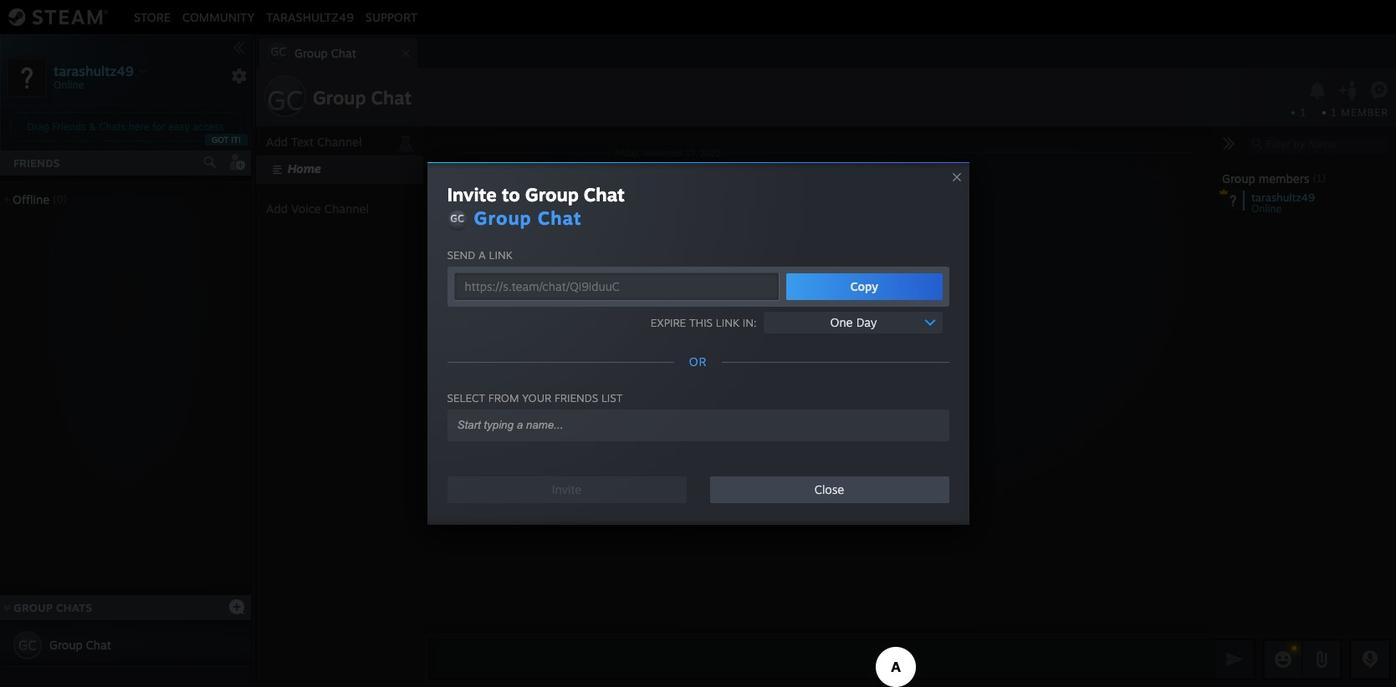 Task type: vqa. For each thing, say whether or not it's contained in the screenshot.
the your
yes



Task type: locate. For each thing, give the bounding box(es) containing it.
november
[[643, 148, 684, 158]]

1 1 from the left
[[1301, 106, 1306, 119]]

copy button
[[787, 274, 943, 300]]

0 vertical spatial channel
[[317, 135, 362, 149]]

friends left list
[[555, 392, 598, 405]]

tarashultz49 up &
[[54, 62, 134, 79]]

friends left &
[[52, 121, 86, 133]]

0 vertical spatial tarashultz49
[[266, 10, 354, 24]]

&
[[89, 121, 96, 133]]

your
[[522, 392, 552, 405]]

1 left member
[[1332, 106, 1338, 119]]

expire this link in:
[[651, 316, 757, 329]]

expire
[[651, 316, 686, 329]]

send special image
[[1312, 650, 1332, 670]]

0 vertical spatial chats
[[99, 121, 126, 133]]

chats right collapse chats list icon at bottom
[[56, 602, 92, 615]]

0 horizontal spatial link
[[489, 249, 513, 262]]

1 horizontal spatial 1
[[1332, 106, 1338, 119]]

friday, november 17, 2023
[[615, 148, 721, 158]]

channel for add text channel
[[317, 135, 362, 149]]

gc down invite on the left top of the page
[[450, 213, 464, 225]]

send
[[447, 249, 475, 262]]

1 add from the top
[[266, 135, 288, 149]]

collapse member list image
[[1223, 137, 1236, 151]]

1 member
[[1332, 106, 1389, 119]]

1 vertical spatial channel
[[325, 202, 369, 216]]

1 vertical spatial chats
[[56, 602, 92, 615]]

1
[[1301, 106, 1306, 119], [1332, 106, 1338, 119]]

to
[[502, 183, 520, 206]]

None text field
[[454, 273, 780, 301], [428, 639, 1213, 681], [454, 273, 780, 301], [428, 639, 1213, 681]]

support link
[[360, 10, 424, 24]]

access
[[193, 121, 224, 133]]

store link
[[128, 10, 177, 24]]

0 vertical spatial add
[[266, 135, 288, 149]]

2 1 from the left
[[1332, 106, 1338, 119]]

channel
[[317, 135, 362, 149], [325, 202, 369, 216]]

2 add from the top
[[266, 202, 288, 216]]

drag
[[27, 121, 49, 133]]

group chat down invite to group chat
[[474, 207, 582, 229]]

tarashultz49 down members
[[1252, 191, 1316, 204]]

for
[[152, 121, 166, 133]]

tarashultz49 link
[[260, 10, 360, 24]]

submit image
[[1224, 649, 1246, 671]]

Filter by Name text field
[[1246, 134, 1390, 156]]

1 vertical spatial link
[[716, 316, 740, 329]]

chat
[[331, 46, 357, 60], [371, 86, 412, 109], [584, 183, 625, 206], [538, 207, 582, 229], [86, 639, 111, 653]]

collapse chats list image
[[0, 605, 19, 612]]

link right a
[[489, 249, 513, 262]]

group chat
[[313, 86, 412, 109], [474, 207, 582, 229], [49, 639, 111, 653]]

manage friends list settings image
[[231, 68, 248, 85]]

gc inside gc group chat
[[271, 44, 287, 59]]

link for a
[[489, 249, 513, 262]]

offline
[[13, 192, 50, 207]]

or
[[689, 355, 707, 369]]

chats right &
[[99, 121, 126, 133]]

manage notification settings image
[[1307, 81, 1329, 100]]

voice
[[291, 202, 321, 216]]

1 vertical spatial tarashultz49
[[54, 62, 134, 79]]

easy
[[168, 121, 190, 133]]

list
[[602, 392, 623, 405]]

chat down invite to group chat
[[538, 207, 582, 229]]

1 for 1 member
[[1332, 106, 1338, 119]]

in:
[[743, 316, 757, 329]]

tarashultz49
[[266, 10, 354, 24], [54, 62, 134, 79], [1252, 191, 1316, 204]]

gc up text
[[267, 84, 304, 117]]

1 horizontal spatial link
[[716, 316, 740, 329]]

gc
[[271, 44, 287, 59], [267, 84, 304, 117], [450, 213, 464, 225], [18, 638, 37, 654]]

add left voice
[[266, 202, 288, 216]]

0 vertical spatial link
[[489, 249, 513, 262]]

1 horizontal spatial group chat
[[313, 86, 412, 109]]

home
[[288, 162, 321, 176]]

gc down collapse chats list icon at bottom
[[18, 638, 37, 654]]

link left in:
[[716, 316, 740, 329]]

group chat down close this tab icon
[[313, 86, 412, 109]]

invite
[[447, 183, 497, 206]]

gc group chat
[[271, 44, 357, 60]]

community
[[182, 10, 255, 24]]

2 vertical spatial group chat
[[49, 639, 111, 653]]

online
[[1252, 203, 1282, 215]]

chat down tarashultz49 "link"
[[331, 46, 357, 60]]

0 vertical spatial friends
[[52, 121, 86, 133]]

group inside gc group chat
[[295, 46, 328, 60]]

group chat down group chats
[[49, 639, 111, 653]]

link
[[489, 249, 513, 262], [716, 316, 740, 329]]

add text channel
[[266, 135, 362, 149]]

0 horizontal spatial 1
[[1301, 106, 1306, 119]]

group chats
[[14, 602, 92, 615]]

one
[[831, 315, 853, 330]]

1 vertical spatial group chat
[[474, 207, 582, 229]]

1 vertical spatial add
[[266, 202, 288, 216]]

friends down the drag
[[13, 156, 60, 170]]

member
[[1342, 106, 1389, 119]]

gc down tarashultz49 "link"
[[271, 44, 287, 59]]

here
[[129, 121, 149, 133]]

chats
[[99, 121, 126, 133], [56, 602, 92, 615]]

1 up the filter by name "text box"
[[1301, 106, 1306, 119]]

add
[[266, 135, 288, 149], [266, 202, 288, 216]]

group
[[295, 46, 328, 60], [313, 86, 366, 109], [1223, 172, 1256, 186], [525, 183, 579, 206], [474, 207, 532, 229], [14, 602, 53, 615], [49, 639, 83, 653]]

channel right voice
[[325, 202, 369, 216]]

from
[[489, 392, 519, 405]]

1 horizontal spatial tarashultz49
[[266, 10, 354, 24]]

friends
[[52, 121, 86, 133], [13, 156, 60, 170], [555, 392, 598, 405]]

2 horizontal spatial tarashultz49
[[1252, 191, 1316, 204]]

0 horizontal spatial chats
[[56, 602, 92, 615]]

drag friends & chats here for easy access
[[27, 121, 224, 133]]

tarashultz49 up gc group chat in the left top of the page
[[266, 10, 354, 24]]

add left text
[[266, 135, 288, 149]]

channel right text
[[317, 135, 362, 149]]

chat up the unpin channel list icon
[[371, 86, 412, 109]]



Task type: describe. For each thing, give the bounding box(es) containing it.
2 vertical spatial tarashultz49
[[1252, 191, 1316, 204]]

channel for add voice channel
[[325, 202, 369, 216]]

link for this
[[716, 316, 740, 329]]

1 vertical spatial friends
[[13, 156, 60, 170]]

send a link
[[447, 249, 513, 262]]

select from your friends list
[[447, 392, 623, 405]]

0 horizontal spatial tarashultz49
[[54, 62, 134, 79]]

community link
[[177, 10, 260, 24]]

tarashultz49 online
[[1252, 191, 1316, 215]]

1 horizontal spatial chats
[[99, 121, 126, 133]]

close this tab image
[[398, 49, 414, 59]]

add for add text channel
[[266, 135, 288, 149]]

1 for 1
[[1301, 106, 1306, 119]]

close button
[[710, 477, 949, 504]]

add voice channel
[[266, 202, 369, 216]]

add a friend image
[[228, 153, 246, 172]]

Start typing a name... text field
[[456, 418, 928, 433]]

2 horizontal spatial group chat
[[474, 207, 582, 229]]

manage group chat settings image
[[1371, 81, 1392, 103]]

invite to group chat
[[447, 183, 625, 206]]

friday,
[[615, 148, 641, 158]]

members
[[1259, 172, 1310, 186]]

create a group chat image
[[228, 599, 245, 615]]

close
[[815, 483, 845, 497]]

chat inside gc group chat
[[331, 46, 357, 60]]

2023
[[700, 148, 721, 158]]

support
[[366, 10, 418, 24]]

a
[[479, 249, 486, 262]]

copy
[[851, 280, 879, 294]]

search my friends list image
[[203, 155, 218, 170]]

2 vertical spatial friends
[[555, 392, 598, 405]]

group members
[[1223, 172, 1310, 186]]

invite a friend to this group chat image
[[1339, 80, 1360, 101]]

store
[[134, 10, 171, 24]]

chat down friday,
[[584, 183, 625, 206]]

chat down group chats
[[86, 639, 111, 653]]

one day
[[831, 315, 877, 330]]

select
[[447, 392, 485, 405]]

0 vertical spatial group chat
[[313, 86, 412, 109]]

day
[[857, 315, 877, 330]]

add for add voice channel
[[266, 202, 288, 216]]

this
[[690, 316, 713, 329]]

17,
[[686, 148, 698, 158]]

unpin channel list image
[[395, 131, 417, 152]]

0 horizontal spatial group chat
[[49, 639, 111, 653]]

text
[[291, 135, 314, 149]]



